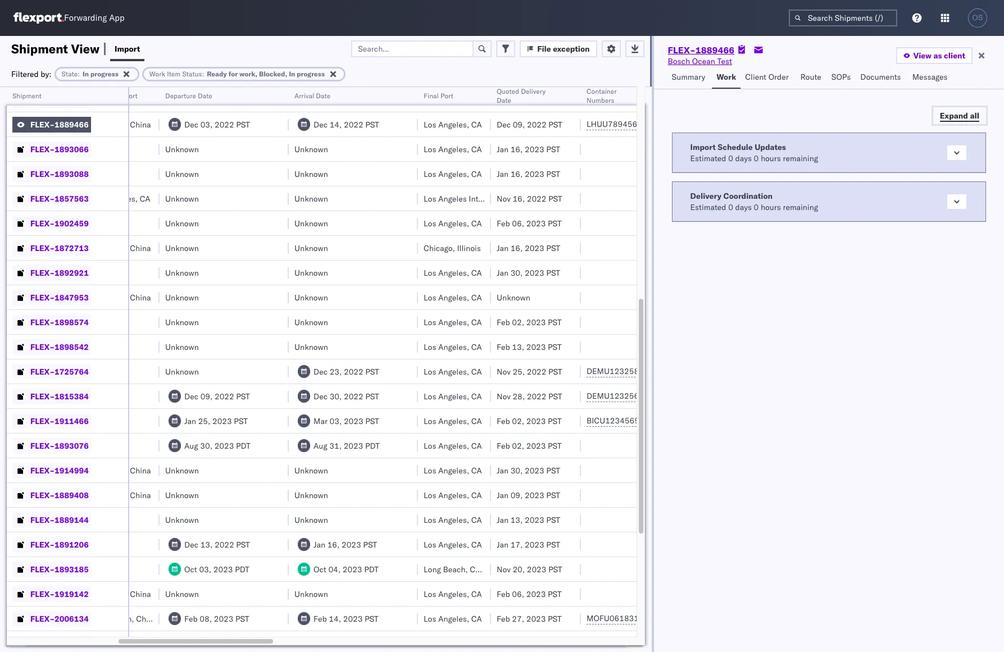 Task type: vqa. For each thing, say whether or not it's contained in the screenshot.
27,
yes



Task type: describe. For each thing, give the bounding box(es) containing it.
1815384
[[55, 392, 89, 402]]

feb up "nov 25, 2022 pst"
[[497, 342, 510, 352]]

nov 28, 2022 pst
[[497, 392, 563, 402]]

0 horizontal spatial view
[[71, 41, 100, 56]]

pdt for aug 30, 2023 pdt
[[236, 441, 251, 451]]

9 demo from the top
[[51, 540, 71, 550]]

flex-1847953
[[30, 293, 89, 303]]

1 jan 13, 2023 pst from the top
[[497, 95, 560, 105]]

14, for 2023
[[329, 614, 341, 624]]

2 02, from the top
[[512, 416, 525, 426]]

long
[[424, 565, 441, 575]]

client
[[746, 72, 767, 82]]

1 yantian from the top
[[92, 95, 119, 105]]

3 demo from the top
[[51, 218, 71, 229]]

name
[[45, 92, 62, 100]]

shipper up '1911466'
[[73, 392, 101, 402]]

flex- for "flex-1889145" button
[[30, 95, 55, 105]]

nov 20, 2023 pst
[[497, 565, 563, 575]]

6 flexport demo shipper co. from the top
[[19, 416, 114, 426]]

flex-1893088
[[30, 169, 89, 179]]

shipment view
[[11, 41, 100, 56]]

shipper up 1893185 at the left bottom
[[73, 540, 101, 550]]

dec 03, 2022 pst
[[184, 119, 250, 130]]

dec left the 23,
[[314, 367, 328, 377]]

flex- for flex-1889466 'button' in the left of the page
[[30, 119, 55, 130]]

17,
[[511, 540, 523, 550]]

dec 23, 2022 pst
[[314, 367, 379, 377]]

1898542
[[55, 342, 89, 352]]

2 feb 06, 2023 pst from the top
[[497, 589, 562, 600]]

resize handle column header for arrival date button
[[405, 87, 418, 653]]

1 02, from the top
[[512, 317, 525, 327]]

2 vertical spatial bosch
[[19, 293, 41, 303]]

10 flexport from the top
[[19, 565, 49, 575]]

flex- for the flex-1914994 button
[[30, 466, 55, 476]]

oct for oct 04, 2023 pdt
[[314, 565, 327, 575]]

resize handle column header for shipment button on the top of the page
[[115, 87, 128, 653]]

8 demo from the top
[[51, 466, 71, 476]]

feb down oct 04, 2023 pdt
[[314, 614, 327, 624]]

2 vertical spatial ocean
[[43, 293, 66, 303]]

2022 up nov 28, 2022 pst
[[527, 367, 547, 377]]

11 co. from the top
[[103, 589, 114, 600]]

3 flexport demo shipper co. from the top
[[19, 218, 114, 229]]

1 vertical spatial ltd
[[123, 515, 136, 525]]

client order button
[[741, 67, 796, 89]]

2022 up oct 03, 2023 pdt
[[215, 540, 234, 550]]

2022 down quoted delivery date button
[[527, 119, 547, 130]]

days inside import schedule updates estimated 0 days 0 hours remaining
[[736, 153, 752, 163]]

2022 up jan 25, 2023 pst
[[215, 392, 234, 402]]

1 horizontal spatial dec 09, 2022 pst
[[497, 119, 563, 130]]

5 shanghai, china from the top
[[92, 490, 151, 501]]

1 co. from the top
[[103, 144, 114, 154]]

filtered
[[11, 69, 39, 79]]

1 flexport from the top
[[19, 144, 49, 154]]

bosch ocean test link
[[668, 56, 732, 67]]

feb down international
[[497, 218, 510, 229]]

import schedule updates estimated 0 days 0 hours remaining
[[691, 142, 819, 163]]

11 demo from the top
[[51, 589, 71, 600]]

shipper up 1725764
[[71, 342, 99, 352]]

2 vertical spatial co.,
[[102, 614, 118, 624]]

messages button
[[908, 67, 954, 89]]

shipper up 1893088
[[73, 144, 101, 154]]

2022 right the 23,
[[344, 367, 364, 377]]

os
[[973, 13, 984, 22]]

flex-1889144
[[30, 515, 89, 525]]

1 demo from the top
[[51, 144, 71, 154]]

flex-1911466
[[30, 416, 89, 426]]

2 bluetech from the top
[[62, 515, 103, 525]]

2 yantian from the top
[[92, 144, 119, 154]]

flex-1898574
[[30, 317, 89, 327]]

import for import schedule updates estimated 0 days 0 hours remaining
[[691, 142, 716, 152]]

shipper down '1911466'
[[73, 441, 101, 451]]

delivery coordination estimated 0 days 0 hours remaining
[[691, 191, 819, 212]]

5 flexport demo shipper co. from the top
[[19, 392, 114, 402]]

flex-1893088 button
[[12, 166, 91, 182]]

remaining inside import schedule updates estimated 0 days 0 hours remaining
[[783, 153, 819, 163]]

resize handle column header for quoted delivery date button
[[568, 87, 581, 653]]

1 bookings from the top
[[19, 268, 52, 278]]

3 flexport from the top
[[19, 218, 49, 229]]

0 vertical spatial ocean
[[692, 56, 716, 66]]

2 progress from the left
[[297, 69, 325, 78]]

2022 right "28,"
[[527, 392, 547, 402]]

1893066
[[55, 144, 89, 154]]

aug for aug 30, 2023 pdt
[[184, 441, 198, 451]]

7 co. from the top
[[103, 441, 114, 451]]

flex- for flex-1815384 button
[[30, 392, 55, 402]]

international
[[469, 194, 515, 204]]

jan 09, 2023 pst
[[497, 490, 560, 501]]

test down flex-1872713
[[54, 268, 69, 278]]

0 vertical spatial 1889466
[[696, 44, 735, 56]]

feb up jan 09, 2023 pst
[[497, 441, 510, 451]]

illinois
[[457, 243, 481, 253]]

3 02, from the top
[[512, 441, 525, 451]]

flex- for flex-1898574 button
[[30, 317, 55, 327]]

8 flexport demo shipper co. from the top
[[19, 466, 114, 476]]

shipper down the 1891206
[[73, 565, 101, 575]]

nov for nov 25, 2022 pst
[[497, 367, 511, 377]]

final port button
[[418, 89, 480, 101]]

flex-1898574 button
[[12, 315, 91, 330]]

nov 25, 2022 pst
[[497, 367, 563, 377]]

1892921
[[55, 268, 89, 278]]

1 shanghai bluetech co., ltd from the top
[[19, 95, 136, 105]]

flex- for flex-1857563 button in the left top of the page
[[30, 194, 55, 204]]

9 co. from the top
[[103, 540, 114, 550]]

forwarding
[[64, 13, 107, 23]]

shipment for shipment view
[[11, 41, 68, 56]]

Search Shipments (/) text field
[[789, 10, 898, 26]]

1891206
[[55, 540, 89, 550]]

pdt for aug 31, 2023 pdt
[[365, 441, 380, 451]]

feb 27, 2023 pst
[[497, 614, 562, 624]]

1857563
[[55, 194, 89, 204]]

2 bookings test shipper china from the top
[[19, 317, 122, 327]]

1 horizontal spatial flex-1889466
[[668, 44, 735, 56]]

filtered by:
[[11, 69, 51, 79]]

resize handle column header for final port button
[[478, 87, 491, 653]]

flex- for flex-2006134 button
[[30, 614, 55, 624]]

1 vertical spatial bosch
[[19, 119, 41, 130]]

03, for mar
[[330, 416, 342, 426]]

item
[[167, 69, 181, 78]]

flex- for flex-1893185 button
[[30, 565, 55, 575]]

delivery inside quoted delivery date
[[521, 87, 546, 96]]

1 feb 06, 2023 pst from the top
[[497, 218, 562, 229]]

import button
[[110, 36, 145, 61]]

hours inside import schedule updates estimated 0 days 0 hours remaining
[[761, 153, 781, 163]]

dec up mar
[[314, 392, 328, 402]]

0 vertical spatial 09,
[[513, 119, 525, 130]]

10 flexport demo shipper co. from the top
[[19, 565, 114, 575]]

flex-1889145 button
[[12, 92, 91, 108]]

feb down nov 28, 2022 pst
[[497, 416, 510, 426]]

jan 25, 2023 pst
[[184, 416, 248, 426]]

shipper up precision
[[73, 589, 101, 600]]

container
[[587, 87, 617, 96]]

date for arrival date
[[316, 92, 331, 100]]

oct 03, 2023 pdt
[[184, 565, 250, 575]]

fusheng precision co., ltd
[[19, 614, 134, 624]]

14, for 2022
[[330, 119, 342, 130]]

1 flexport demo shipper co. from the top
[[19, 144, 114, 154]]

flex-1919142
[[30, 589, 89, 600]]

7 demo from the top
[[51, 441, 71, 451]]

test down flex-1847953
[[54, 317, 69, 327]]

test up flex-1725764 in the bottom of the page
[[54, 342, 69, 352]]

shipper up 1872713
[[73, 218, 101, 229]]

aug for aug 31, 2023 pdt
[[314, 441, 328, 451]]

5 yantian from the top
[[92, 268, 119, 278]]

resize handle column header for shipper name button
[[73, 87, 87, 653]]

quoted delivery date button
[[491, 85, 570, 105]]

9 flexport from the top
[[19, 540, 49, 550]]

flex-1889144 button
[[12, 512, 91, 528]]

5 shanghai, from the top
[[92, 490, 128, 501]]

1 -- from the top
[[19, 194, 29, 204]]

departure date button
[[160, 89, 278, 101]]

nov for nov 28, 2022 pst
[[497, 392, 511, 402]]

6 co. from the top
[[103, 416, 114, 426]]

work for work item status : ready for work, blocked, in progress
[[149, 69, 165, 78]]

flex- for flex-1872713 button
[[30, 243, 55, 253]]

zhongshan, china
[[92, 614, 157, 624]]

3 co. from the top
[[103, 218, 114, 229]]

mofu0618318
[[587, 614, 644, 624]]

2 -- from the top
[[19, 243, 29, 253]]

shipper up 1889408
[[73, 466, 101, 476]]

fusheng
[[19, 614, 56, 624]]

flexport. image
[[13, 12, 64, 24]]

flex-1889408
[[30, 490, 89, 501]]

test up 1893066
[[68, 119, 83, 130]]

6 flexport from the top
[[19, 416, 49, 426]]

shipper up 1857563
[[73, 169, 101, 179]]

work item status : ready for work, blocked, in progress
[[149, 69, 325, 78]]

flex-1725764 button
[[12, 364, 91, 380]]

4 flexport demo shipper co. from the top
[[19, 367, 114, 377]]

dec 14, 2022 pst
[[314, 119, 379, 130]]

exception
[[553, 44, 590, 54]]

bicu1234565,
[[587, 416, 642, 426]]

feb 14, 2023 pst
[[314, 614, 379, 624]]

6 shanghai, from the top
[[92, 589, 128, 600]]

2 feb 02, 2023 pst from the top
[[497, 416, 562, 426]]

beach,
[[443, 565, 468, 575]]

flex- for flex-1847953 "button"
[[30, 293, 55, 303]]

pdt for oct 03, 2023 pdt
[[235, 565, 250, 575]]

container numbers
[[587, 87, 617, 105]]

oct for oct 03, 2023 pdt
[[184, 565, 197, 575]]

quoted
[[497, 87, 519, 96]]

nov for nov 20, 2023 pst
[[497, 565, 511, 575]]

flex- for flex-1725764 button
[[30, 367, 55, 377]]

flex- for flex-1902459 button
[[30, 218, 55, 229]]

flex-1847953 button
[[12, 290, 91, 306]]

dec down departure date
[[184, 119, 198, 130]]

work,
[[240, 69, 257, 78]]

flex- for flex-1898542 button
[[30, 342, 55, 352]]

shipper down 1872713
[[71, 268, 99, 278]]

1 shanghai, from the top
[[92, 119, 128, 130]]

25, for jan
[[198, 416, 210, 426]]

lhuu7894563,
[[587, 119, 645, 129]]

work for work
[[717, 72, 737, 82]]

flex-1889145
[[30, 95, 89, 105]]

1 vertical spatial ocean
[[43, 119, 66, 130]]

long beach, california
[[424, 565, 505, 575]]

days inside delivery coordination estimated 0 days 0 hours remaining
[[736, 202, 752, 212]]

2 co. from the top
[[103, 169, 114, 179]]

work button
[[712, 67, 741, 89]]

2 shanghai, china from the top
[[92, 243, 151, 253]]

feb 13, 2023 pst
[[497, 342, 562, 352]]

feb down the california
[[497, 589, 510, 600]]

0 vertical spatial demu1232567
[[587, 391, 644, 401]]

flex-1902459 button
[[12, 216, 91, 231]]

1 feb 02, 2023 pst from the top
[[497, 317, 562, 327]]

1893088
[[55, 169, 89, 179]]

flex-1892921 button
[[12, 265, 91, 281]]

estimated inside delivery coordination estimated 0 days 0 hours remaining
[[691, 202, 727, 212]]

2 shanghai bluetech co., ltd from the top
[[19, 515, 136, 525]]

hours inside delivery coordination estimated 0 days 0 hours remaining
[[761, 202, 781, 212]]

1 jan 30, 2023 pst from the top
[[497, 268, 560, 278]]

2022 down departure date button on the left top
[[215, 119, 234, 130]]

1 bookings test shipper china from the top
[[19, 268, 122, 278]]

1 bluetech from the top
[[62, 95, 103, 105]]

shipment for shipment
[[12, 92, 42, 100]]

10 co. from the top
[[103, 565, 114, 575]]

7 yantian from the top
[[92, 392, 119, 402]]

flex-1914994 button
[[12, 463, 91, 479]]

3 bookings test shipper china from the top
[[19, 342, 122, 352]]

los angeles international airport
[[424, 194, 542, 204]]

flex-1893076
[[30, 441, 89, 451]]

view as client button
[[897, 47, 973, 64]]

2 in from the left
[[289, 69, 295, 78]]

7 flexport from the top
[[19, 441, 49, 451]]

2022 down dec 23, 2022 pst
[[344, 392, 364, 402]]

flex-1889408 button
[[12, 488, 91, 503]]

8 co. from the top
[[103, 466, 114, 476]]

flex-1902459
[[30, 218, 89, 229]]

test inside bosch ocean test link
[[718, 56, 732, 66]]

dec 30, 2022 pst
[[314, 392, 379, 402]]

shipper up 1898542
[[71, 317, 99, 327]]

25, for nov
[[513, 367, 525, 377]]

1 : from the left
[[78, 69, 80, 78]]

flex-1898542 button
[[12, 339, 91, 355]]

5 co. from the top
[[103, 392, 114, 402]]



Task type: locate. For each thing, give the bounding box(es) containing it.
0 vertical spatial days
[[736, 153, 752, 163]]

shanghai, china right 1914994
[[92, 466, 151, 476]]

2 shanghai, from the top
[[92, 243, 128, 253]]

5 resize handle column header from the left
[[275, 87, 289, 653]]

-
[[19, 194, 24, 204], [24, 194, 29, 204], [19, 243, 24, 253], [24, 243, 29, 253], [19, 490, 24, 501], [24, 490, 29, 501]]

03, for oct
[[199, 565, 211, 575]]

2 vertical spatial bookings
[[19, 342, 52, 352]]

flexport up flex-1893185 button
[[19, 540, 49, 550]]

1 vertical spatial 14,
[[329, 614, 341, 624]]

1 progress from the left
[[91, 69, 119, 78]]

client
[[944, 51, 966, 61]]

1 vertical spatial dec 09, 2022 pst
[[184, 392, 250, 402]]

bluetech down state : in progress
[[62, 95, 103, 105]]

03,
[[200, 119, 213, 130], [330, 416, 342, 426], [199, 565, 211, 575]]

app
[[109, 13, 125, 23]]

bosch down flex-1892921 button
[[19, 293, 41, 303]]

1 vertical spatial co.,
[[105, 515, 121, 525]]

shanghai, right 1914994
[[92, 466, 128, 476]]

0 horizontal spatial :
[[78, 69, 80, 78]]

09, down quoted delivery date at the top of page
[[513, 119, 525, 130]]

flexport demo shipper co. down 1893066
[[19, 169, 114, 179]]

demo down flex-1889144
[[51, 540, 71, 550]]

23,
[[330, 367, 342, 377]]

los angeles, ca
[[424, 95, 482, 105], [424, 119, 482, 130], [424, 144, 482, 154], [424, 169, 482, 179], [92, 194, 150, 204], [424, 218, 482, 229], [424, 268, 482, 278], [424, 293, 482, 303], [424, 317, 482, 327], [424, 342, 482, 352], [424, 367, 482, 377], [424, 392, 482, 402], [424, 416, 482, 426], [424, 441, 482, 451], [424, 466, 482, 476], [424, 490, 482, 501], [424, 515, 482, 525], [424, 540, 482, 550], [424, 589, 482, 600], [424, 614, 482, 624]]

flexport demo shipper co. down 1857563
[[19, 218, 114, 229]]

pdt for oct 04, 2023 pdt
[[364, 565, 379, 575]]

feb 08, 2023 pst
[[184, 614, 249, 624]]

co. right 1893066
[[103, 144, 114, 154]]

2 vertical spatial 09,
[[511, 490, 523, 501]]

3 bookings from the top
[[19, 342, 52, 352]]

dec up jan 25, 2023 pst
[[184, 392, 198, 402]]

0 vertical spatial flex-1889466
[[668, 44, 735, 56]]

for
[[229, 69, 238, 78]]

pdt down mar 03, 2023 pst
[[365, 441, 380, 451]]

departure for departure port
[[92, 92, 123, 100]]

demo up flex-1914994
[[51, 441, 71, 451]]

0 vertical spatial import
[[115, 44, 140, 54]]

flexport demo shipper co. down 1893185 at the left bottom
[[19, 589, 114, 600]]

0 vertical spatial bluetech
[[62, 95, 103, 105]]

co. right 1893076
[[103, 441, 114, 451]]

port right final
[[441, 92, 453, 100]]

co., right precision
[[102, 614, 118, 624]]

1 departure from the left
[[92, 92, 123, 100]]

8 yantian from the top
[[92, 441, 119, 451]]

-- left the flex-1889408
[[19, 490, 29, 501]]

demo up flex-1893088
[[51, 144, 71, 154]]

chicago, illinois
[[424, 243, 481, 253]]

1889466 up 1893066
[[55, 119, 89, 130]]

co., right 1889144
[[105, 515, 121, 525]]

0 horizontal spatial 1889466
[[55, 119, 89, 130]]

0 vertical spatial 06,
[[512, 218, 525, 229]]

work inside button
[[717, 72, 737, 82]]

30,
[[511, 268, 523, 278], [330, 392, 342, 402], [200, 441, 213, 451], [511, 466, 523, 476]]

feb 06, 2023 pst up 'feb 27, 2023 pst'
[[497, 589, 562, 600]]

1 remaining from the top
[[783, 153, 819, 163]]

1 shanghai, china from the top
[[92, 119, 151, 130]]

0 vertical spatial --
[[19, 194, 29, 204]]

yantian right 1898542
[[92, 342, 119, 352]]

2 vertical spatial bookings test shipper china
[[19, 342, 122, 352]]

flex- inside button
[[30, 441, 55, 451]]

1 vertical spatial bookings
[[19, 317, 52, 327]]

shanghai, china down departure port
[[92, 119, 151, 130]]

0 vertical spatial feb 06, 2023 pst
[[497, 218, 562, 229]]

2 vertical spatial feb 02, 2023 pst
[[497, 441, 562, 451]]

resize handle column header
[[0, 87, 13, 653], [73, 87, 87, 653], [115, 87, 128, 653], [146, 87, 160, 653], [275, 87, 289, 653], [405, 87, 418, 653], [478, 87, 491, 653], [568, 87, 581, 653]]

dec down arrival date
[[314, 119, 328, 130]]

ocean down flex-1889466 link
[[692, 56, 716, 66]]

co. right 1815384
[[103, 392, 114, 402]]

flex- for flex-1892921 button
[[30, 268, 55, 278]]

1 vertical spatial --
[[19, 243, 29, 253]]

1 horizontal spatial aug
[[314, 441, 328, 451]]

flexport down flex-1898542 button
[[19, 367, 49, 377]]

co. right 1725764
[[103, 367, 114, 377]]

2 vertical spatial 03,
[[199, 565, 211, 575]]

feb left 27,
[[497, 614, 510, 624]]

final port
[[424, 92, 453, 100]]

0 horizontal spatial work
[[149, 69, 165, 78]]

flex- for flex-1891206 button at the left
[[30, 540, 55, 550]]

messages
[[913, 72, 948, 82]]

2 flexport demo shipper co. from the top
[[19, 169, 114, 179]]

2 port from the left
[[441, 92, 453, 100]]

arrival date button
[[289, 89, 407, 101]]

co.,
[[105, 95, 121, 105], [105, 515, 121, 525], [102, 614, 118, 624]]

5 flexport from the top
[[19, 392, 49, 402]]

view up state : in progress
[[71, 41, 100, 56]]

2 nov from the top
[[497, 367, 511, 377]]

0 horizontal spatial progress
[[91, 69, 119, 78]]

demo
[[51, 144, 71, 154], [51, 169, 71, 179], [51, 218, 71, 229], [51, 367, 71, 377], [51, 392, 71, 402], [51, 416, 71, 426], [51, 441, 71, 451], [51, 466, 71, 476], [51, 540, 71, 550], [51, 565, 71, 575], [51, 589, 71, 600]]

2 : from the left
[[202, 69, 204, 78]]

bookings down flex-1898574 button
[[19, 342, 52, 352]]

2022 down arrival date button
[[344, 119, 364, 130]]

departure date
[[165, 92, 212, 100]]

days down 'coordination' at right top
[[736, 202, 752, 212]]

shanghai, china
[[92, 119, 151, 130], [92, 243, 151, 253], [92, 293, 151, 303], [92, 466, 151, 476], [92, 490, 151, 501], [92, 589, 151, 600]]

flex- inside 'button'
[[30, 119, 55, 130]]

1 vertical spatial import
[[691, 142, 716, 152]]

oct left 04,
[[314, 565, 327, 575]]

1 vertical spatial 09,
[[200, 392, 213, 402]]

0 vertical spatial shanghai
[[19, 95, 60, 105]]

aug 30, 2023 pdt
[[184, 441, 251, 451]]

nov for nov 16, 2022 pst
[[497, 194, 511, 204]]

0 horizontal spatial departure
[[92, 92, 123, 100]]

bluetech down 1889408
[[62, 515, 103, 525]]

ready
[[207, 69, 227, 78]]

2 vertical spatial ltd
[[120, 614, 134, 624]]

flex- for flex-1889144 button
[[30, 515, 55, 525]]

feb 02, 2023 pst
[[497, 317, 562, 327], [497, 416, 562, 426], [497, 441, 562, 451]]

10 demo from the top
[[51, 565, 71, 575]]

1 vertical spatial jan 30, 2023 pst
[[497, 466, 560, 476]]

flexport demo shipper co. up 1914994
[[19, 441, 114, 451]]

aug down jan 25, 2023 pst
[[184, 441, 198, 451]]

2 days from the top
[[736, 202, 752, 212]]

view as client
[[914, 51, 966, 61]]

0 vertical spatial bosch ocean test
[[668, 56, 732, 66]]

2 hours from the top
[[761, 202, 781, 212]]

0 vertical spatial bosch
[[668, 56, 690, 66]]

0 horizontal spatial aug
[[184, 441, 198, 451]]

0 vertical spatial dec 09, 2022 pst
[[497, 119, 563, 130]]

2 vertical spatial 02,
[[512, 441, 525, 451]]

2006134
[[55, 614, 89, 624]]

8 resize handle column header from the left
[[568, 87, 581, 653]]

yantian right the 1892921
[[92, 268, 119, 278]]

coordination
[[724, 191, 773, 201]]

0 vertical spatial bookings
[[19, 268, 52, 278]]

2 06, from the top
[[512, 589, 525, 600]]

1 vertical spatial feb 06, 2023 pst
[[497, 589, 562, 600]]

1 resize handle column header from the left
[[0, 87, 13, 653]]

dec up oct 03, 2023 pdt
[[184, 540, 198, 550]]

status
[[182, 69, 202, 78]]

04,
[[329, 565, 341, 575]]

0 vertical spatial jan 30, 2023 pst
[[497, 268, 560, 278]]

1 horizontal spatial :
[[202, 69, 204, 78]]

lhuu7894563, uetu5238478
[[587, 119, 702, 129]]

sops
[[832, 72, 851, 82]]

yantian right the 1891206
[[92, 540, 119, 550]]

days
[[736, 153, 752, 163], [736, 202, 752, 212]]

flex-1815384 button
[[12, 389, 91, 404]]

0 vertical spatial ltd
[[123, 95, 136, 105]]

flexport up flex-1893088 "button"
[[19, 144, 49, 154]]

7 flexport demo shipper co. from the top
[[19, 441, 114, 451]]

3 resize handle column header from the left
[[115, 87, 128, 653]]

1 vertical spatial 02,
[[512, 416, 525, 426]]

1 vertical spatial jan 13, 2023 pst
[[497, 515, 560, 525]]

final
[[424, 92, 439, 100]]

1 vertical spatial hours
[[761, 202, 781, 212]]

shipment
[[11, 41, 68, 56], [12, 92, 42, 100]]

2 bookings from the top
[[19, 317, 52, 327]]

1919142
[[55, 589, 89, 600]]

jan 13, 2023 pst down file
[[497, 95, 560, 105]]

1 vertical spatial bookings test shipper china
[[19, 317, 122, 327]]

1889408
[[55, 490, 89, 501]]

flex-1889466 button
[[12, 117, 91, 132]]

demo down 'flex-1893185'
[[51, 589, 71, 600]]

view
[[71, 41, 100, 56], [914, 51, 932, 61]]

import left the schedule
[[691, 142, 716, 152]]

1 horizontal spatial date
[[316, 92, 331, 100]]

0 vertical spatial bookings test shipper china
[[19, 268, 122, 278]]

summary button
[[668, 67, 712, 89]]

resize handle column header for the departure port button
[[146, 87, 160, 653]]

flex-1898542
[[30, 342, 89, 352]]

1 vertical spatial 06,
[[512, 589, 525, 600]]

shanghai, china up "zhongshan, china"
[[92, 589, 151, 600]]

0 horizontal spatial date
[[198, 92, 212, 100]]

1 horizontal spatial view
[[914, 51, 932, 61]]

flex-1725764
[[30, 367, 89, 377]]

06, up 27,
[[512, 589, 525, 600]]

0 vertical spatial 25,
[[513, 367, 525, 377]]

1 in from the left
[[83, 69, 89, 78]]

bosch down "shipper name"
[[19, 119, 41, 130]]

6 demo from the top
[[51, 416, 71, 426]]

7 resize handle column header from the left
[[478, 87, 491, 653]]

03, down departure date button on the left top
[[200, 119, 213, 130]]

flex-1893076 button
[[12, 438, 91, 454]]

client order
[[746, 72, 789, 82]]

3 shanghai, from the top
[[92, 293, 128, 303]]

flex-1889466 down 'flex-1889145'
[[30, 119, 89, 130]]

import inside import schedule updates estimated 0 days 0 hours remaining
[[691, 142, 716, 152]]

1889145
[[55, 95, 89, 105]]

flexport demo shipper co. down 1893076
[[19, 466, 114, 476]]

2 shanghai from the top
[[19, 515, 60, 525]]

4 resize handle column header from the left
[[146, 87, 160, 653]]

4 yantian from the top
[[92, 218, 119, 229]]

date for departure date
[[198, 92, 212, 100]]

feb left 08,
[[184, 614, 198, 624]]

9 flexport demo shipper co. from the top
[[19, 540, 114, 550]]

1 nov from the top
[[497, 194, 511, 204]]

bosch ocean test up flex-1898574 button
[[19, 293, 83, 303]]

03, for dec
[[200, 119, 213, 130]]

delivery inside delivery coordination estimated 0 days 0 hours remaining
[[691, 191, 722, 201]]

flex-1872713 button
[[12, 240, 91, 256]]

--
[[19, 194, 29, 204], [19, 243, 29, 253], [19, 490, 29, 501]]

shanghai, china right '1847953'
[[92, 293, 151, 303]]

4 co. from the top
[[103, 367, 114, 377]]

flex- for flex-1911466 button
[[30, 416, 55, 426]]

0 vertical spatial co.,
[[105, 95, 121, 105]]

aug left 31,
[[314, 441, 328, 451]]

1 horizontal spatial port
[[441, 92, 453, 100]]

flex-1893066 button
[[12, 141, 91, 157]]

2 vertical spatial bosch ocean test
[[19, 293, 83, 303]]

1 vertical spatial 1889466
[[55, 119, 89, 130]]

flexport demo shipper co. up 1919142
[[19, 565, 114, 575]]

1 vertical spatial bluetech
[[62, 515, 103, 525]]

1 vertical spatial shanghai bluetech co., ltd
[[19, 515, 136, 525]]

shanghai, china right 1889408
[[92, 490, 151, 501]]

2 jan 13, 2023 pst from the top
[[497, 515, 560, 525]]

25,
[[513, 367, 525, 377], [198, 416, 210, 426]]

progress up departure port
[[91, 69, 119, 78]]

11 flexport demo shipper co. from the top
[[19, 589, 114, 600]]

Search... text field
[[351, 40, 474, 57]]

2 jan 30, 2023 pst from the top
[[497, 466, 560, 476]]

yantian right 1893088
[[92, 169, 119, 179]]

shanghai, up zhongshan,
[[92, 589, 128, 600]]

import inside button
[[115, 44, 140, 54]]

flex- inside button
[[30, 268, 55, 278]]

shipper
[[19, 92, 43, 100], [73, 144, 101, 154], [73, 169, 101, 179], [73, 218, 101, 229], [71, 268, 99, 278], [71, 317, 99, 327], [71, 342, 99, 352], [73, 367, 101, 377], [73, 392, 101, 402], [73, 416, 101, 426], [73, 441, 101, 451], [73, 466, 101, 476], [73, 540, 101, 550], [73, 565, 101, 575], [73, 589, 101, 600]]

jan
[[497, 95, 509, 105], [497, 144, 509, 154], [497, 169, 509, 179], [497, 243, 509, 253], [497, 268, 509, 278], [184, 416, 196, 426], [497, 466, 509, 476], [497, 490, 509, 501], [497, 515, 509, 525], [314, 540, 326, 550], [497, 540, 509, 550]]

bookings test shipper china down 1872713
[[19, 268, 122, 278]]

updates
[[755, 142, 786, 152]]

flex-1919142 button
[[12, 587, 91, 602]]

shanghai, down departure port
[[92, 119, 128, 130]]

9 yantian from the top
[[92, 540, 119, 550]]

0 vertical spatial remaining
[[783, 153, 819, 163]]

view inside view as client "button"
[[914, 51, 932, 61]]

arrival date
[[295, 92, 331, 100]]

date inside quoted delivery date
[[497, 96, 511, 105]]

0 horizontal spatial oct
[[184, 565, 197, 575]]

1 horizontal spatial departure
[[165, 92, 196, 100]]

shanghai, right 1872713
[[92, 243, 128, 253]]

estimated
[[691, 153, 727, 163], [691, 202, 727, 212]]

flexport demo shipper co.
[[19, 144, 114, 154], [19, 169, 114, 179], [19, 218, 114, 229], [19, 367, 114, 377], [19, 392, 114, 402], [19, 416, 114, 426], [19, 441, 114, 451], [19, 466, 114, 476], [19, 540, 114, 550], [19, 565, 114, 575], [19, 589, 114, 600]]

1 horizontal spatial 1889466
[[696, 44, 735, 56]]

forwarding app link
[[13, 12, 125, 24]]

1 horizontal spatial progress
[[297, 69, 325, 78]]

resize handle column header for departure date button on the left top
[[275, 87, 289, 653]]

6 resize handle column header from the left
[[405, 87, 418, 653]]

0 vertical spatial delivery
[[521, 87, 546, 96]]

forwarding app
[[64, 13, 125, 23]]

feb up feb 13, 2023 pst
[[497, 317, 510, 327]]

view left as
[[914, 51, 932, 61]]

flex-1815384
[[30, 392, 89, 402]]

file exception
[[538, 44, 590, 54]]

3 yantian from the top
[[92, 169, 119, 179]]

flex- for flex-1893076 button
[[30, 441, 55, 451]]

1 vertical spatial shanghai
[[19, 515, 60, 525]]

1 vertical spatial shipment
[[12, 92, 42, 100]]

flexport down flex-1911466 button
[[19, 441, 49, 451]]

flex- for flex-1893088 "button"
[[30, 169, 55, 179]]

jan 13, 2023 pst down jan 09, 2023 pst
[[497, 515, 560, 525]]

6 yantian from the top
[[92, 342, 119, 352]]

shanghai,
[[92, 119, 128, 130], [92, 243, 128, 253], [92, 293, 128, 303], [92, 466, 128, 476], [92, 490, 128, 501], [92, 589, 128, 600]]

1889466 up work button
[[696, 44, 735, 56]]

3 shanghai, china from the top
[[92, 293, 151, 303]]

4 demo from the top
[[51, 367, 71, 377]]

departure
[[92, 92, 123, 100], [165, 92, 196, 100]]

nov down feb 13, 2023 pst
[[497, 367, 511, 377]]

0 horizontal spatial delivery
[[521, 87, 546, 96]]

2022 right international
[[527, 194, 547, 204]]

4 shanghai, from the top
[[92, 466, 128, 476]]

0 horizontal spatial dec 09, 2022 pst
[[184, 392, 250, 402]]

1 horizontal spatial oct
[[314, 565, 327, 575]]

06,
[[512, 218, 525, 229], [512, 589, 525, 600]]

os button
[[965, 5, 991, 31]]

0 vertical spatial estimated
[[691, 153, 727, 163]]

1911466
[[55, 416, 89, 426]]

0 vertical spatial 02,
[[512, 317, 525, 327]]

nov
[[497, 194, 511, 204], [497, 367, 511, 377], [497, 392, 511, 402], [497, 565, 511, 575]]

shipper down 1898542
[[73, 367, 101, 377]]

test up 1898574
[[68, 293, 83, 303]]

1 06, from the top
[[512, 218, 525, 229]]

import for import
[[115, 44, 140, 54]]

31,
[[330, 441, 342, 451]]

progress up arrival date
[[297, 69, 325, 78]]

import
[[115, 44, 140, 54], [691, 142, 716, 152]]

1889466 inside 'button'
[[55, 119, 89, 130]]

bookings test shipper china down '1847953'
[[19, 317, 122, 327]]

flex-1914994
[[30, 466, 89, 476]]

port for final port
[[441, 92, 453, 100]]

remaining
[[783, 153, 819, 163], [783, 202, 819, 212]]

1 vertical spatial 25,
[[198, 416, 210, 426]]

departure port button
[[87, 89, 148, 101]]

1 horizontal spatial import
[[691, 142, 716, 152]]

flex- for flex-1919142 button
[[30, 589, 55, 600]]

28,
[[513, 392, 525, 402]]

shanghai, right 1889408
[[92, 490, 128, 501]]

0 horizontal spatial in
[[83, 69, 89, 78]]

4 flexport from the top
[[19, 367, 49, 377]]

1 estimated from the top
[[691, 153, 727, 163]]

co. right 1902459
[[103, 218, 114, 229]]

all
[[971, 110, 980, 121]]

2 demo from the top
[[51, 169, 71, 179]]

remaining inside delivery coordination estimated 0 days 0 hours remaining
[[783, 202, 819, 212]]

1 vertical spatial delivery
[[691, 191, 722, 201]]

2 aug from the left
[[314, 441, 328, 451]]

10 yantian from the top
[[92, 565, 119, 575]]

schedule
[[718, 142, 753, 152]]

co. right '1911466'
[[103, 416, 114, 426]]

1 oct from the left
[[184, 565, 197, 575]]

yantian right 1893076
[[92, 441, 119, 451]]

0
[[729, 153, 734, 163], [754, 153, 759, 163], [729, 202, 734, 212], [754, 202, 759, 212]]

03, right mar
[[330, 416, 342, 426]]

1 vertical spatial bosch ocean test
[[19, 119, 83, 130]]

2 vertical spatial --
[[19, 490, 29, 501]]

summary
[[672, 72, 706, 82]]

1 horizontal spatial delivery
[[691, 191, 722, 201]]

demu1232588
[[587, 367, 644, 377]]

shipper inside button
[[19, 92, 43, 100]]

flex- for flex-1893066 button
[[30, 144, 55, 154]]

2 estimated from the top
[[691, 202, 727, 212]]

route button
[[796, 67, 827, 89]]

shipper down 1815384
[[73, 416, 101, 426]]

estimated inside import schedule updates estimated 0 days 0 hours remaining
[[691, 153, 727, 163]]

4 shanghai, china from the top
[[92, 466, 151, 476]]

dec down the quoted
[[497, 119, 511, 130]]

6 shanghai, china from the top
[[92, 589, 151, 600]]

flexport up the fusheng at bottom left
[[19, 589, 49, 600]]

2 flexport from the top
[[19, 169, 49, 179]]

0 vertical spatial 03,
[[200, 119, 213, 130]]

departure for departure date
[[165, 92, 196, 100]]

1 shanghai from the top
[[19, 95, 60, 105]]

1 vertical spatial estimated
[[691, 202, 727, 212]]

flex-1891206 button
[[12, 537, 91, 553]]

1 horizontal spatial 25,
[[513, 367, 525, 377]]

1 days from the top
[[736, 153, 752, 163]]

3 -- from the top
[[19, 490, 29, 501]]

flex- for flex-1889408 button
[[30, 490, 55, 501]]

0 horizontal spatial flex-1889466
[[30, 119, 89, 130]]

5 demo from the top
[[51, 392, 71, 402]]

import down app
[[115, 44, 140, 54]]

0 horizontal spatial 25,
[[198, 416, 210, 426]]

0 vertical spatial shipment
[[11, 41, 68, 56]]

0 vertical spatial shanghai bluetech co., ltd
[[19, 95, 136, 105]]

flex-1889466 inside 'button'
[[30, 119, 89, 130]]

flex-1893066
[[30, 144, 89, 154]]

ltd
[[123, 95, 136, 105], [123, 515, 136, 525], [120, 614, 134, 624]]

yantian right 1893066
[[92, 144, 119, 154]]

0 horizontal spatial port
[[125, 92, 138, 100]]

nov left airport on the top right of page
[[497, 194, 511, 204]]

0 horizontal spatial import
[[115, 44, 140, 54]]

pdt right 04,
[[364, 565, 379, 575]]

11 flexport from the top
[[19, 589, 49, 600]]

1 vertical spatial flex-1889466
[[30, 119, 89, 130]]

1 vertical spatial demu1232567
[[644, 416, 701, 426]]

08,
[[200, 614, 212, 624]]

1 horizontal spatial work
[[717, 72, 737, 82]]

1 vertical spatial days
[[736, 202, 752, 212]]

2 resize handle column header from the left
[[73, 87, 87, 653]]

3 feb 02, 2023 pst from the top
[[497, 441, 562, 451]]

port for departure port
[[125, 92, 138, 100]]

0 vertical spatial 14,
[[330, 119, 342, 130]]

shipment inside shipment button
[[12, 92, 42, 100]]

0 vertical spatial jan 13, 2023 pst
[[497, 95, 560, 105]]

0 vertical spatial hours
[[761, 153, 781, 163]]

1 vertical spatial feb 02, 2023 pst
[[497, 416, 562, 426]]

8 flexport from the top
[[19, 466, 49, 476]]

feb 06, 2023 pst down nov 16, 2022 pst at the top of page
[[497, 218, 562, 229]]



